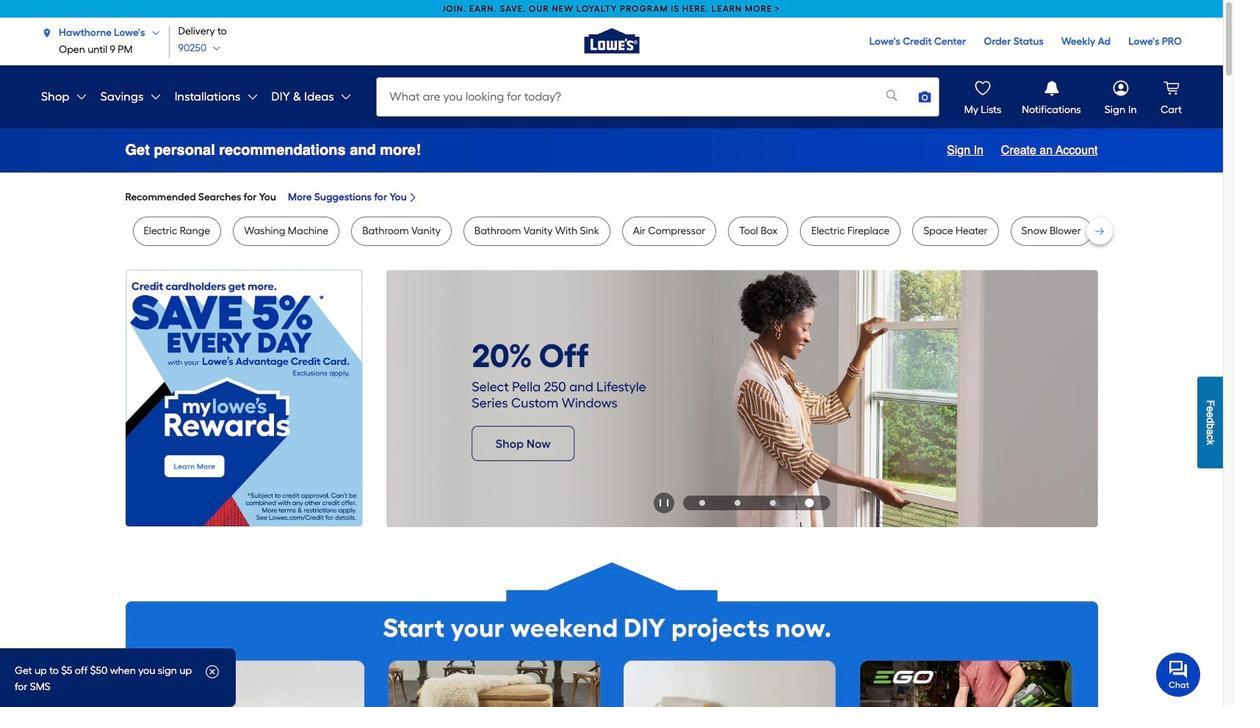 Task type: vqa. For each thing, say whether or not it's contained in the screenshot.
the topmost Compare button
no



Task type: locate. For each thing, give the bounding box(es) containing it.
0 vertical spatial chevron down image
[[145, 28, 160, 37]]

location filled image
[[41, 27, 53, 39]]

up to 50 percent off select lighting and ceiling fans. image
[[152, 661, 364, 708]]

None search field
[[377, 77, 940, 130]]

1 horizontal spatial chevron down image
[[145, 28, 160, 37]]

chevron down image
[[207, 44, 222, 53], [144, 91, 161, 103], [241, 91, 258, 103], [334, 91, 352, 103]]

lowe's home improvement notification center image
[[1042, 78, 1062, 98]]

scroll to item #4 element
[[791, 499, 829, 508]]

arrow right image
[[1071, 398, 1086, 413]]

up to 15 percent off select hardwood flooring. image
[[388, 661, 600, 708]]

chevron down image
[[145, 28, 160, 37], [70, 91, 87, 103]]

1 vertical spatial chevron down image
[[70, 91, 87, 103]]

lowe's home improvement lists image
[[973, 78, 994, 98]]

scroll to item #2 element
[[720, 500, 755, 506]]

free same-day delivery when you order 1 gallon or more of interior or exterior paint by 2 p m. image
[[624, 661, 836, 708]]

arrow left image
[[399, 398, 413, 413]]

scroll to item #3 element
[[755, 500, 791, 506]]

chat invite button image
[[1157, 652, 1202, 697]]

buy a select ego trimmer, blower or mower kit, get a select 56-volt battery free. image
[[859, 661, 1072, 708]]

0 horizontal spatial chevron down image
[[70, 91, 87, 103]]



Task type: describe. For each thing, give the bounding box(es) containing it.
lowe's home improvement logo image
[[575, 3, 649, 77]]

lowe's home improvement account image
[[1111, 78, 1132, 98]]

20 percent off select pella 250 and lifestyle series custom windows. image
[[386, 270, 1098, 527]]

search image
[[885, 88, 900, 103]]

lowe's home improvement cart image
[[1161, 78, 1182, 98]]

start your weekend diy projects now. image
[[125, 562, 1098, 646]]

scroll to item #1 element
[[685, 500, 720, 506]]

save 5 percent every day with your lowe's advantage credit card. exclusions apply. image
[[125, 270, 363, 527]]

camera image
[[918, 90, 933, 104]]

Search Query text field
[[377, 78, 873, 116]]

chevron right image
[[407, 192, 419, 204]]



